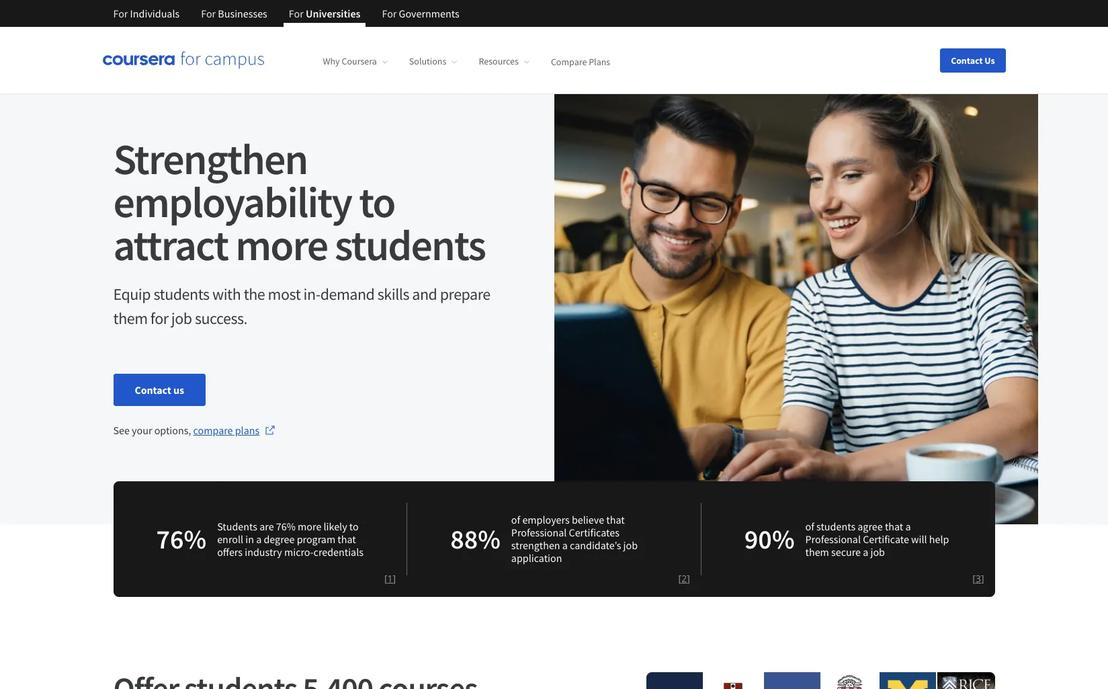 Task type: locate. For each thing, give the bounding box(es) containing it.
[ 1 ]
[[384, 572, 396, 585]]

likely
[[324, 519, 347, 533]]

0 horizontal spatial professional
[[511, 526, 567, 539]]

professional left 'certificate'
[[806, 532, 861, 546]]

solutions link
[[409, 55, 457, 67]]

a right in
[[256, 532, 262, 546]]

governments
[[399, 7, 460, 20]]

them inside equip students with the most in-demand skills and prepare them for job success.
[[113, 308, 148, 329]]

1 vertical spatial students
[[154, 284, 209, 305]]

students up and
[[335, 218, 485, 272]]

76% right are
[[276, 519, 296, 533]]

equip students with the most in-demand skills and prepare them for job success.
[[113, 284, 491, 329]]

1 horizontal spatial to
[[359, 175, 395, 229]]

strengthen
[[511, 538, 560, 552]]

0 horizontal spatial 76%
[[156, 522, 207, 556]]

0 horizontal spatial that
[[338, 532, 356, 546]]

students for 90%
[[817, 519, 856, 533]]

of
[[511, 513, 520, 526], [806, 519, 815, 533]]

0 vertical spatial to
[[359, 175, 395, 229]]

job right for
[[171, 308, 192, 329]]

of inside "of employers believe that professional certificates strengthen a candidate's job application"
[[511, 513, 520, 526]]

0 horizontal spatial students
[[154, 284, 209, 305]]

for left individuals at the left of the page
[[113, 7, 128, 20]]

and
[[412, 284, 437, 305]]

students
[[335, 218, 485, 272], [154, 284, 209, 305], [817, 519, 856, 533]]

[
[[384, 572, 388, 585], [679, 572, 682, 585], [973, 572, 976, 585]]

a
[[906, 519, 911, 533], [256, 532, 262, 546], [563, 538, 568, 552], [863, 545, 869, 558]]

students up secure
[[817, 519, 856, 533]]

students inside of students agree that a professional certificate will help them secure a job
[[817, 519, 856, 533]]

candidate's
[[570, 538, 621, 552]]

equip
[[113, 284, 151, 305]]

2 for from the left
[[201, 7, 216, 20]]

] for 90%
[[981, 572, 985, 585]]

professional inside "of employers believe that professional certificates strengthen a candidate's job application"
[[511, 526, 567, 539]]

of inside of students agree that a professional certificate will help them secure a job
[[806, 519, 815, 533]]

job inside of students agree that a professional certificate will help them secure a job
[[871, 545, 885, 558]]

1 horizontal spatial contact
[[951, 54, 983, 66]]

0 horizontal spatial to
[[349, 519, 359, 533]]

job down "agree"
[[871, 545, 885, 558]]

1 horizontal spatial them
[[806, 545, 829, 558]]

contact left us
[[135, 383, 171, 397]]

contact inside button
[[951, 54, 983, 66]]

0 horizontal spatial them
[[113, 308, 148, 329]]

to
[[359, 175, 395, 229], [349, 519, 359, 533]]

that inside of students agree that a professional certificate will help them secure a job
[[885, 519, 904, 533]]

2 vertical spatial students
[[817, 519, 856, 533]]

believe
[[572, 513, 604, 526]]

job right candidate's
[[624, 538, 638, 552]]

2 horizontal spatial [
[[973, 572, 976, 585]]

1 horizontal spatial [
[[679, 572, 682, 585]]

0 vertical spatial more
[[235, 218, 328, 272]]

for individuals
[[113, 7, 180, 20]]

76% left enroll
[[156, 522, 207, 556]]

more
[[235, 218, 328, 272], [298, 519, 322, 533]]

contact for contact us
[[951, 54, 983, 66]]

for left governments at the top of the page
[[382, 7, 397, 20]]

students inside strengthen employability to attract more students
[[335, 218, 485, 272]]

with
[[212, 284, 241, 305]]

for left universities at the top
[[289, 7, 304, 20]]

a right secure
[[863, 545, 869, 558]]

that right believe on the bottom right of page
[[607, 513, 625, 526]]

1 vertical spatial contact
[[135, 383, 171, 397]]

2 [ from the left
[[679, 572, 682, 585]]

students inside equip students with the most in-demand skills and prepare them for job success.
[[154, 284, 209, 305]]

that right program at left
[[338, 532, 356, 546]]

for
[[113, 7, 128, 20], [201, 7, 216, 20], [289, 7, 304, 20], [382, 7, 397, 20]]

of employers believe that professional certificates strengthen a candidate's job application
[[511, 513, 638, 565]]

enroll
[[217, 532, 243, 546]]

3 for from the left
[[289, 7, 304, 20]]

plans
[[235, 424, 260, 437]]

contact
[[951, 54, 983, 66], [135, 383, 171, 397]]

certificate
[[863, 532, 909, 546]]

1 horizontal spatial 76%
[[276, 519, 296, 533]]

professional
[[511, 526, 567, 539], [806, 532, 861, 546]]

76%
[[276, 519, 296, 533], [156, 522, 207, 556]]

1 vertical spatial more
[[298, 519, 322, 533]]

more up most
[[235, 218, 328, 272]]

a right strengthen
[[563, 538, 568, 552]]

compare
[[551, 55, 587, 67]]

see
[[113, 424, 130, 437]]

success.
[[195, 308, 247, 329]]

businesses
[[218, 7, 267, 20]]

1 horizontal spatial that
[[607, 513, 625, 526]]

1 horizontal spatial job
[[624, 538, 638, 552]]

industry
[[245, 545, 282, 558]]

contact left the us
[[951, 54, 983, 66]]

that right "agree"
[[885, 519, 904, 533]]

them
[[113, 308, 148, 329], [806, 545, 829, 558]]

options,
[[154, 424, 191, 437]]

coursera
[[342, 55, 377, 67]]

1 horizontal spatial ]
[[687, 572, 690, 585]]

your
[[132, 424, 152, 437]]

compare plans link
[[193, 422, 276, 438]]

application
[[511, 551, 562, 565]]

for for businesses
[[201, 7, 216, 20]]

them down equip
[[113, 308, 148, 329]]

[ for 90%
[[973, 572, 976, 585]]

us
[[173, 383, 184, 397]]

secure
[[832, 545, 861, 558]]

for left businesses
[[201, 7, 216, 20]]

compare plans
[[193, 424, 260, 437]]

0 horizontal spatial contact
[[135, 383, 171, 397]]

that inside "of employers believe that professional certificates strengthen a candidate's job application"
[[607, 513, 625, 526]]

contact for contact us
[[135, 383, 171, 397]]

3 [ from the left
[[973, 572, 976, 585]]

degree
[[264, 532, 295, 546]]

2
[[682, 572, 687, 585]]

students are 76% more likely to enroll in a degree program that offers industry micro-credentials
[[217, 519, 364, 558]]

job inside equip students with the most in-demand skills and prepare them for job success.
[[171, 308, 192, 329]]

2 horizontal spatial that
[[885, 519, 904, 533]]

1 for from the left
[[113, 7, 128, 20]]

1 vertical spatial to
[[349, 519, 359, 533]]

]
[[393, 572, 396, 585], [687, 572, 690, 585], [981, 572, 985, 585]]

4 for from the left
[[382, 7, 397, 20]]

plans
[[589, 55, 611, 67]]

professional up application
[[511, 526, 567, 539]]

students up for
[[154, 284, 209, 305]]

of right 90% at right
[[806, 519, 815, 533]]

1 ] from the left
[[393, 572, 396, 585]]

0 vertical spatial them
[[113, 308, 148, 329]]

them left secure
[[806, 545, 829, 558]]

that
[[607, 513, 625, 526], [885, 519, 904, 533], [338, 532, 356, 546]]

will
[[912, 532, 928, 546]]

prepare
[[440, 284, 491, 305]]

0 horizontal spatial ]
[[393, 572, 396, 585]]

job
[[171, 308, 192, 329], [624, 538, 638, 552], [871, 545, 885, 558]]

more left likely
[[298, 519, 322, 533]]

2 horizontal spatial students
[[817, 519, 856, 533]]

0 vertical spatial students
[[335, 218, 485, 272]]

for businesses
[[201, 7, 267, 20]]

[ 3 ]
[[973, 572, 985, 585]]

0 horizontal spatial [
[[384, 572, 388, 585]]

2 ] from the left
[[687, 572, 690, 585]]

of for 88%
[[511, 513, 520, 526]]

0 vertical spatial contact
[[951, 54, 983, 66]]

1 [ from the left
[[384, 572, 388, 585]]

0 horizontal spatial job
[[171, 308, 192, 329]]

3 ] from the left
[[981, 572, 985, 585]]

3
[[976, 572, 981, 585]]

for universities
[[289, 7, 361, 20]]

1 horizontal spatial students
[[335, 218, 485, 272]]

strengthen
[[113, 132, 308, 186]]

solutions
[[409, 55, 447, 67]]

contact us
[[135, 383, 184, 397]]

professional inside of students agree that a professional certificate will help them secure a job
[[806, 532, 861, 546]]

micro-
[[284, 545, 314, 558]]

coursera for campus image
[[103, 51, 264, 69]]

2 horizontal spatial job
[[871, 545, 885, 558]]

more inside strengthen employability to attract more students
[[235, 218, 328, 272]]

1 vertical spatial them
[[806, 545, 829, 558]]

0 horizontal spatial of
[[511, 513, 520, 526]]

of left employers
[[511, 513, 520, 526]]

compare plans link
[[551, 55, 611, 67]]

1 horizontal spatial of
[[806, 519, 815, 533]]

credentials
[[314, 545, 364, 558]]

2 horizontal spatial ]
[[981, 572, 985, 585]]

1 horizontal spatial professional
[[806, 532, 861, 546]]



Task type: describe. For each thing, give the bounding box(es) containing it.
why coursera
[[323, 55, 377, 67]]

contact us button
[[941, 48, 1006, 72]]

contact us
[[951, 54, 995, 66]]

program
[[297, 532, 336, 546]]

[ for 76%
[[384, 572, 388, 585]]

job for 90%
[[871, 545, 885, 558]]

for for universities
[[289, 7, 304, 20]]

attract
[[113, 218, 228, 272]]

1
[[388, 572, 393, 585]]

compare
[[193, 424, 233, 437]]

more inside students are 76% more likely to enroll in a degree program that offers industry micro-credentials
[[298, 519, 322, 533]]

individuals
[[130, 7, 180, 20]]

strengthen employability to attract more students
[[113, 132, 485, 272]]

[ 2 ]
[[679, 572, 690, 585]]

a inside "of employers believe that professional certificates strengthen a candidate's job application"
[[563, 538, 568, 552]]

job inside "of employers believe that professional certificates strengthen a candidate's job application"
[[624, 538, 638, 552]]

job for strengthen employability to attract more students
[[171, 308, 192, 329]]

resources
[[479, 55, 519, 67]]

employers
[[523, 513, 570, 526]]

in-
[[304, 284, 320, 305]]

for for individuals
[[113, 7, 128, 20]]

demand
[[320, 284, 375, 305]]

universities
[[306, 7, 361, 20]]

90%
[[745, 522, 795, 556]]

compare plans
[[551, 55, 611, 67]]

students for strengthen employability to attract more students
[[154, 284, 209, 305]]

resources link
[[479, 55, 530, 67]]

that for 88%
[[607, 513, 625, 526]]

of students agree that a professional certificate will help them secure a job
[[806, 519, 950, 558]]

that for 90%
[[885, 519, 904, 533]]

banner navigation
[[103, 0, 470, 27]]

see your options,
[[113, 424, 193, 437]]

a left will
[[906, 519, 911, 533]]

] for 88%
[[687, 572, 690, 585]]

[ for 88%
[[679, 572, 682, 585]]

why
[[323, 55, 340, 67]]

a inside students are 76% more likely to enroll in a degree program that offers industry micro-credentials
[[256, 532, 262, 546]]

skills
[[378, 284, 409, 305]]

for for governments
[[382, 7, 397, 20]]

agree
[[858, 519, 883, 533]]

us
[[985, 54, 995, 66]]

for governments
[[382, 7, 460, 20]]

88%
[[451, 522, 501, 556]]

that inside students are 76% more likely to enroll in a degree program that offers industry micro-credentials
[[338, 532, 356, 546]]

why coursera link
[[323, 55, 388, 67]]

of for 90%
[[806, 519, 815, 533]]

to inside strengthen employability to attract more students
[[359, 175, 395, 229]]

for
[[150, 308, 168, 329]]

help
[[930, 532, 950, 546]]

] for 76%
[[393, 572, 396, 585]]

contact us link
[[113, 374, 206, 406]]

them inside of students agree that a professional certificate will help them secure a job
[[806, 545, 829, 558]]

in
[[246, 532, 254, 546]]

employability
[[113, 175, 352, 229]]

offers
[[217, 545, 243, 558]]

are
[[260, 519, 274, 533]]

to inside students are 76% more likely to enroll in a degree program that offers industry micro-credentials
[[349, 519, 359, 533]]

certificates
[[569, 526, 620, 539]]

the
[[244, 284, 265, 305]]

76% inside students are 76% more likely to enroll in a degree program that offers industry micro-credentials
[[276, 519, 296, 533]]

most
[[268, 284, 301, 305]]

students
[[217, 519, 257, 533]]



Task type: vqa. For each thing, say whether or not it's contained in the screenshot.
first stars from the top of the page
no



